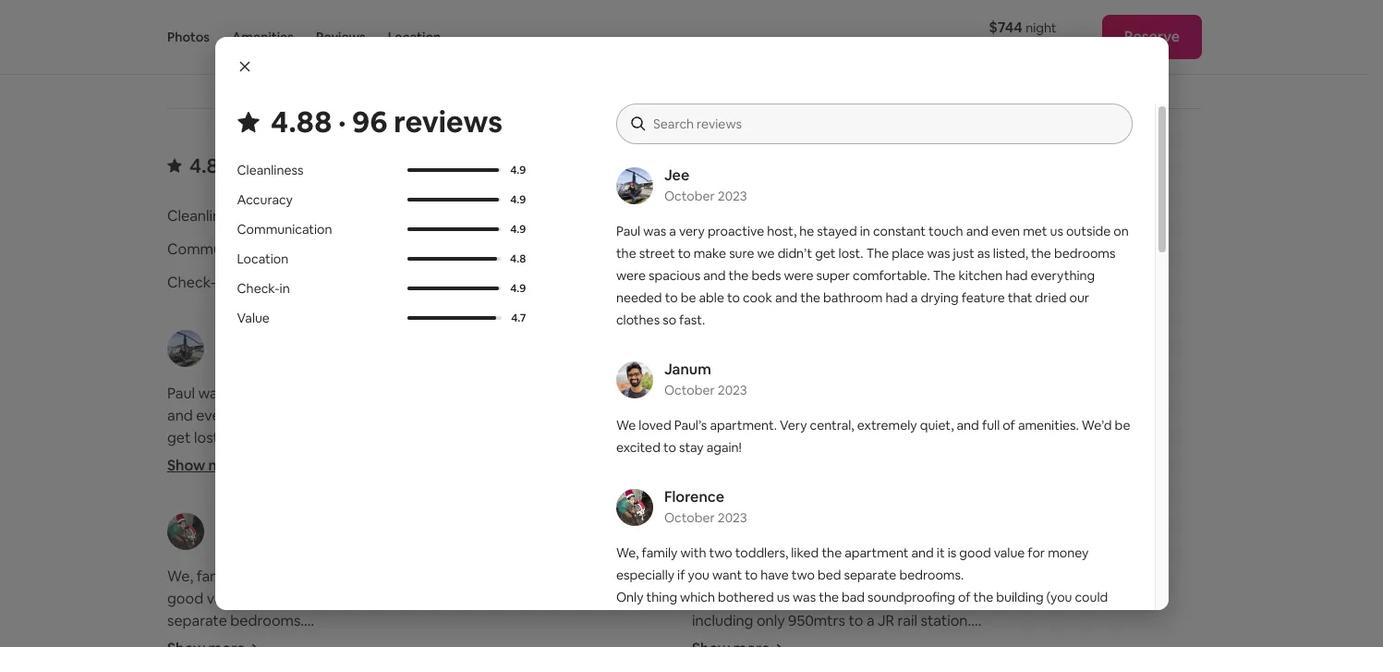 Task type: describe. For each thing, give the bounding box(es) containing it.
1 vertical spatial as
[[353, 428, 368, 448]]

amenities. inside list
[[734, 406, 803, 426]]

we, for we, family with two toddlers, liked the apartment and it is good value for money especially if you want to have two bed separate bedrooms. only thing which bothered us was the bad soundproofing of the building (you could here the traffic and even people on the street - so sometimes the kids would wake up in the middle of the night. also kitchen is not that well equipped to really cook unless it
[[617, 544, 639, 561]]

very inside 4.88 · 96 reviews dialog
[[780, 417, 807, 434]]

apartment for we, family with two toddlers, liked the apartment and it is good value for money especially if you want to have two bed separate bedrooms. only thing which bothered us was the bad soundproofing of the building (you could here the traffic and even people on the street - so sometimes the kids would wake up in the middle of the night. also kitchen is not that well equipped to really cook unless it
[[845, 544, 909, 561]]

equipped
[[922, 633, 980, 647]]

florence image
[[167, 513, 204, 550]]

reviews
[[316, 29, 366, 45]]

96 inside 4.88 · 96 reviews dialog
[[352, 103, 387, 141]]

0 horizontal spatial that
[[307, 495, 335, 514]]

outside inside 4.88 · 96 reviews dialog
[[1067, 223, 1111, 239]]

location button
[[388, 0, 441, 74]]

1 horizontal spatial is
[[834, 633, 843, 647]]

we'd inside we loved paul's apartment. very central, extremely quiet, and full of amenities. we'd be excited to stay again!
[[1082, 417, 1113, 434]]

1 horizontal spatial extremely
[[968, 384, 1037, 403]]

local
[[1072, 567, 1103, 586]]

1 vertical spatial kitchen
[[522, 451, 572, 470]]

fast. inside list
[[476, 495, 505, 514]]

1 vertical spatial cleanliness
[[167, 207, 243, 226]]

clothes inside 4.88 · 96 reviews dialog
[[617, 312, 660, 328]]

for inside gorgeous home for a few days away! plenty of beautiful local restaurants to choose from and an easy walk to the station including only 950mtrs to a jr rail station.
[[805, 567, 825, 586]]

good for we, family with two toddlers, liked the apartment and it is good value for money especially if you want to have two bed separate bedrooms. only thing which bothered us was the bad soundproofing of the building (you could here the traffic and even people on the street - so sometimes the kids would wake up in the middle of the night. also kitchen is not that well equipped to really cook unless it
[[960, 544, 992, 561]]

up
[[1104, 611, 1120, 628]]

want for we, family with two toddlers, liked the apartment and it is good value for money especially if you want to have two bed separate bedrooms. only thing which bothered us was the bad soundproofing of the building (you could here the traffic and even people on the street - so sometimes the kids would wake up in the middle of the night. also kitchen is not that well equipped to really cook unless it
[[713, 567, 742, 583]]

not
[[845, 633, 866, 647]]

fast. inside 4.88 · 96 reviews dialog
[[680, 312, 706, 328]]

we inside list
[[692, 384, 715, 403]]

florence inside list
[[215, 512, 276, 531]]

apartment for we, family with two toddlers, liked the apartment and it is good value for money especially if you want to have two bed separate bedrooms.
[[429, 567, 502, 586]]

0 vertical spatial paul's
[[759, 384, 796, 403]]

1 horizontal spatial cook
[[743, 289, 773, 306]]

1 horizontal spatial 4.8
[[1099, 243, 1115, 257]]

walk
[[963, 589, 994, 609]]

kitchen inside we, family with two toddlers, liked the apartment and it is good value for money especially if you want to have two bed separate bedrooms. only thing which bothered us was the bad soundproofing of the building (you could here the traffic and even people on the street - so sometimes the kids would wake up in the middle of the night. also kitchen is not that well equipped to really cook unless it
[[787, 633, 831, 647]]

traffic
[[669, 611, 705, 628]]

we loved paul's apartment. very central, extremely quiet, and full of amenities. we'd be excited to stay again! inside 4.88 · 96 reviews dialog
[[617, 417, 1131, 456]]

reviews button
[[316, 0, 366, 74]]

listed, inside list
[[371, 428, 411, 448]]

0 horizontal spatial able
[[368, 473, 397, 492]]

(you
[[1047, 589, 1073, 606]]

our inside 4.88 · 96 reviews dialog
[[1070, 289, 1090, 306]]

2 horizontal spatial on
[[1114, 223, 1129, 239]]

beautiful
[[1008, 567, 1068, 586]]

october for paul was a very proactive host, he stayed in constant touch and even met us outside on the street to make sure we didn't get lost. the place was just as listed, the bedrooms were spacious and the beds were super comfortable. the kitchen had everything needed to be able to cook and the bathroom had a drying feature that dried our clothes so fast.
[[665, 188, 715, 204]]

2023 for paul was a very proactive host, he stayed in constant touch and even met us outside on the street to make sure we didn't get lost. the place was just as listed, the bedrooms were spacious and the beds were super comfortable. the kitchen had everything needed to be able to cook and the bathroom had a drying feature that dried our clothes so fast.
[[718, 188, 748, 204]]

we'd inside list
[[806, 406, 841, 426]]

of inside gorgeous home for a few days away! plenty of beautiful local restaurants to choose from and an easy walk to the station including only 950mtrs to a jr rail station.
[[990, 567, 1005, 586]]

super inside 4.88 · 96 reviews dialog
[[817, 267, 850, 284]]

bedrooms. for we, family with two toddlers, liked the apartment and it is good value for money especially if you want to have two bed separate bedrooms.
[[230, 611, 304, 631]]

0 vertical spatial us
[[1051, 223, 1064, 239]]

cook inside we, family with two toddlers, liked the apartment and it is good value for money especially if you want to have two bed separate bedrooms. only thing which bothered us was the bad soundproofing of the building (you could here the traffic and even people on the street - so sometimes the kids would wake up in the middle of the night. also kitchen is not that well equipped to really cook unless it
[[1032, 633, 1062, 647]]

stay inside we loved paul's apartment. very central, extremely quiet, and full of amenities. we'd be excited to stay again!
[[679, 439, 704, 456]]

make inside list
[[445, 406, 482, 426]]

bedrooms. for we, family with two toddlers, liked the apartment and it is good value for money especially if you want to have two bed separate bedrooms. only thing which bothered us was the bad soundproofing of the building (you could here the traffic and even people on the street - so sometimes the kids would wake up in the middle of the night. also kitchen is not that well equipped to really cook unless it
[[900, 567, 964, 583]]

cleanliness inside 4.88 · 96 reviews dialog
[[237, 162, 304, 178]]

1 horizontal spatial accuracy
[[692, 207, 756, 226]]

choose
[[791, 589, 841, 609]]

amenities button
[[232, 0, 294, 74]]

separate for we, family with two toddlers, liked the apartment and it is good value for money especially if you want to have two bed separate bedrooms. only thing which bothered us was the bad soundproofing of the building (you could here the traffic and even people on the street - so sometimes the kids would wake up in the middle of the night. also kitchen is not that well equipped to really cook unless it
[[845, 567, 897, 583]]

0 horizontal spatial on
[[336, 406, 353, 426]]

if for we, family with two toddlers, liked the apartment and it is good value for money especially if you want to have two bed separate bedrooms.
[[388, 589, 397, 609]]

also
[[758, 633, 784, 647]]

1 vertical spatial dried
[[339, 495, 374, 514]]

an
[[909, 589, 925, 609]]

gorgeous
[[692, 567, 760, 586]]

clothes inside list
[[404, 495, 453, 514]]

0 horizontal spatial bedrooms
[[441, 428, 511, 448]]

0 horizontal spatial needed
[[273, 473, 325, 492]]

4.8 inside 4.88 · 96 reviews dialog
[[510, 251, 526, 266]]

accuracy inside 4.88 · 96 reviews dialog
[[237, 191, 293, 208]]

it for we, family with two toddlers, liked the apartment and it is good value for money especially if you want to have two bed separate bedrooms. only thing which bothered us was the bad soundproofing of the building (you could here the traffic and even people on the street - so sometimes the kids would wake up in the middle of the night. also kitchen is not that well equipped to really cook unless it
[[937, 544, 945, 561]]

0 vertical spatial kitchen
[[959, 267, 1003, 284]]

0 horizontal spatial 4.88
[[190, 153, 231, 179]]

0 vertical spatial again!
[[969, 406, 1009, 426]]

1 vertical spatial drying
[[207, 495, 251, 514]]

1 vertical spatial 96
[[245, 153, 269, 179]]

is for we, family with two toddlers, liked the apartment and it is good value for money especially if you want to have two bed separate bedrooms. only thing which bothered us was the bad soundproofing of the building (you could here the traffic and even people on the street - so sometimes the kids would wake up in the middle of the night. also kitchen is not that well equipped to really cook unless it
[[948, 544, 957, 561]]

beds inside 4.88 · 96 reviews dialog
[[752, 267, 782, 284]]

excited inside we loved paul's apartment. very central, extremely quiet, and full of amenities. we'd be excited to stay again!
[[617, 439, 661, 456]]

for for we, family with two toddlers, liked the apartment and it is good value for money especially if you want to have two bed separate bedrooms.
[[246, 589, 265, 609]]

4.9 for communication
[[510, 222, 526, 237]]

0 horizontal spatial feature
[[254, 495, 304, 514]]

1 vertical spatial lost.
[[194, 428, 223, 448]]

bathroom inside list
[[510, 473, 578, 492]]

it for we, family with two toddlers, liked the apartment and it is good value for money especially if you want to have two bed separate bedrooms.
[[534, 567, 543, 586]]

here
[[617, 611, 643, 628]]

1 vertical spatial 4.88 · 96 reviews
[[190, 153, 346, 179]]

good for we, family with two toddlers, liked the apartment and it is good value for money especially if you want to have two bed separate bedrooms.
[[167, 589, 204, 609]]

able inside 4.88 · 96 reviews dialog
[[699, 289, 725, 306]]

well
[[896, 633, 919, 647]]

0 horizontal spatial get
[[167, 428, 191, 448]]

to inside we, family with two toddlers, liked the apartment and it is good value for money especially if you want to have two bed separate bedrooms.
[[466, 589, 480, 609]]

1 vertical spatial street
[[383, 406, 424, 426]]

1 vertical spatial so
[[457, 495, 472, 514]]

0 horizontal spatial ·
[[235, 153, 240, 179]]

check-in inside 4.88 · 96 reviews dialog
[[237, 280, 290, 297]]

0 horizontal spatial very
[[239, 384, 269, 403]]

1 vertical spatial cook
[[418, 473, 451, 492]]

just inside 4.88 · 96 reviews dialog
[[954, 245, 975, 262]]

didn't inside 4.88 · 96 reviews dialog
[[778, 245, 813, 262]]

of inside we loved paul's apartment. very central, extremely quiet, and full of amenities. we'd be excited to stay again!
[[1003, 417, 1016, 434]]

0 horizontal spatial everything
[[196, 473, 270, 492]]

loved inside we loved paul's apartment. very central, extremely quiet, and full of amenities. we'd be excited to stay again!
[[639, 417, 672, 434]]

was inside we, family with two toddlers, liked the apartment and it is good value for money especially if you want to have two bed separate bedrooms. only thing which bothered us was the bad soundproofing of the building (you could here the traffic and even people on the street - so sometimes the kids would wake up in the middle of the night. also kitchen is not that well equipped to really cook unless it
[[793, 589, 816, 606]]

october inside list
[[215, 534, 266, 550]]

including
[[692, 611, 754, 631]]

$744 night
[[989, 18, 1057, 37]]

so inside we, family with two toddlers, liked the apartment and it is good value for money especially if you want to have two bed separate bedrooms. only thing which bothered us was the bad soundproofing of the building (you could here the traffic and even people on the street - so sometimes the kids would wake up in the middle of the night. also kitchen is not that well equipped to really cook unless it
[[896, 611, 910, 628]]

you for we, family with two toddlers, liked the apartment and it is good value for money especially if you want to have two bed separate bedrooms. only thing which bothered us was the bad soundproofing of the building (you could here the traffic and even people on the street - so sometimes the kids would wake up in the middle of the night. also kitchen is not that well equipped to really cook unless it
[[688, 567, 710, 583]]

excited inside list
[[865, 406, 916, 426]]

money for we, family with two toddlers, liked the apartment and it is good value for money especially if you want to have two bed separate bedrooms.
[[269, 589, 315, 609]]

only
[[617, 589, 644, 606]]

florence october 2023 inside 4.88 · 96 reviews dialog
[[665, 487, 748, 526]]

4.88 · 96 reviews dialog
[[215, 37, 1169, 647]]

amenities
[[232, 29, 294, 45]]

photos button
[[167, 0, 210, 74]]

0 horizontal spatial full
[[692, 406, 713, 426]]

1 vertical spatial stayed
[[397, 384, 443, 403]]

restaurants
[[692, 589, 770, 609]]

1 horizontal spatial very
[[880, 384, 911, 403]]

for for we, family with two toddlers, liked the apartment and it is good value for money especially if you want to have two bed separate bedrooms. only thing which bothered us was the bad soundproofing of the building (you could here the traffic and even people on the street - so sometimes the kids would wake up in the middle of the night. also kitchen is not that well equipped to really cook unless it
[[1028, 544, 1046, 561]]

the inside gorgeous home for a few days away! plenty of beautiful local restaurants to choose from and an easy walk to the station including only 950mtrs to a jr rail station.
[[1015, 589, 1038, 609]]

especially for we, family with two toddlers, liked the apartment and it is good value for money especially if you want to have two bed separate bedrooms.
[[319, 589, 385, 609]]

0 horizontal spatial outside
[[282, 406, 333, 426]]

proactive inside list
[[272, 384, 337, 403]]

photos
[[167, 29, 210, 45]]

extremely inside we loved paul's apartment. very central, extremely quiet, and full of amenities. we'd be excited to stay again!
[[858, 417, 918, 434]]

that inside we, family with two toddlers, liked the apartment and it is good value for money especially if you want to have two bed separate bedrooms. only thing which bothered us was the bad soundproofing of the building (you could here the traffic and even people on the street - so sometimes the kids would wake up in the middle of the night. also kitchen is not that well equipped to really cook unless it
[[868, 633, 893, 647]]

beds inside list
[[285, 451, 319, 470]]

touch inside 4.88 · 96 reviews dialog
[[929, 223, 964, 239]]

comfortable. inside 4.88 · 96 reviews dialog
[[853, 267, 931, 284]]

and inside we loved paul's apartment. very central, extremely quiet, and full of amenities. we'd be excited to stay again!
[[957, 417, 980, 434]]

0 vertical spatial even
[[992, 223, 1021, 239]]

on inside we, family with two toddlers, liked the apartment and it is good value for money especially if you want to have two bed separate bedrooms. only thing which bothered us was the bad soundproofing of the building (you could here the traffic and even people on the street - so sometimes the kids would wake up in the middle of the night. also kitchen is not that well equipped to really cook unless it
[[809, 611, 824, 628]]

1 vertical spatial place
[[255, 428, 292, 448]]

0 horizontal spatial we
[[518, 406, 538, 426]]

1 vertical spatial reviews
[[273, 153, 346, 179]]

kids
[[1005, 611, 1028, 628]]

from
[[844, 589, 877, 609]]

0 horizontal spatial comfortable.
[[401, 451, 489, 470]]

1 vertical spatial didn't
[[541, 406, 581, 426]]

rail
[[898, 611, 918, 631]]

janum
[[665, 360, 712, 379]]

4.9 for cleanliness
[[510, 163, 526, 177]]

days
[[869, 567, 900, 586]]

reserve button
[[1103, 15, 1203, 59]]

florence inside 4.88 · 96 reviews dialog
[[665, 487, 725, 507]]

0 vertical spatial so
[[663, 312, 677, 328]]

only
[[757, 611, 785, 631]]

1 vertical spatial paul was a very proactive host, he stayed in constant touch and even met us outside on the street to make sure we didn't get lost. the place was just as listed, the bedrooms were spacious and the beds were super comfortable. the kitchen had everything needed to be able to cook and the bathroom had a drying feature that dried our clothes so fast.
[[167, 384, 581, 514]]

bathroom inside 4.88 · 96 reviews dialog
[[824, 289, 883, 306]]

value inside 4.88 · 96 reviews dialog
[[237, 310, 270, 326]]

middle
[[639, 633, 680, 647]]

show
[[167, 456, 205, 476]]

0 vertical spatial value
[[692, 273, 730, 293]]

paul inside 4.88 · 96 reviews dialog
[[617, 223, 641, 239]]

bedrooms inside 4.88 · 96 reviews dialog
[[1055, 245, 1116, 262]]

tiffany
[[740, 512, 788, 531]]

4.88 · 96 reviews inside dialog
[[270, 103, 502, 141]]

building
[[997, 589, 1044, 606]]

really
[[998, 633, 1030, 647]]

wake
[[1070, 611, 1101, 628]]

2023 inside tiffany september 2023
[[811, 534, 840, 550]]

station.
[[921, 611, 972, 631]]

us inside we, family with two toddlers, liked the apartment and it is good value for money especially if you want to have two bed separate bedrooms. only thing which bothered us was the bad soundproofing of the building (you could here the traffic and even people on the street - so sometimes the kids would wake up in the middle of the night. also kitchen is not that well equipped to really cook unless it
[[777, 589, 790, 606]]

constant inside list
[[461, 384, 521, 403]]

list containing paul was a very proactive host, he stayed in constant touch and even met us outside on the street to make sure we didn't get lost. the place was just as listed, the bedrooms were spacious and the beds were super comfortable. the kitchen had everything needed to be able to cook and the bathroom had a drying feature that dried our clothes so fast.
[[160, 330, 1210, 647]]

4.7 inside 4.88 · 96 reviews dialog
[[511, 311, 526, 325]]

950mtrs
[[789, 611, 846, 631]]

could
[[1076, 589, 1109, 606]]

stay inside list
[[937, 406, 965, 426]]

quiet, inside list
[[1040, 384, 1079, 403]]

1 vertical spatial even
[[196, 406, 229, 426]]

very inside 4.88 · 96 reviews dialog
[[679, 223, 705, 239]]

we, family with two toddlers, liked the apartment and it is good value for money especially if you want to have two bed separate bedrooms. only thing which bothered us was the bad soundproofing of the building (you could here the traffic and even people on the street - so sometimes the kids would wake up in the middle of the night. also kitchen is not that well equipped to really cook unless it
[[617, 544, 1133, 647]]

2023 for we loved paul's apartment. very central, extremely quiet, and full of amenities. we'd be excited to stay again!
[[718, 382, 748, 398]]

sure inside 4.88 · 96 reviews dialog
[[729, 245, 755, 262]]

tiffany image
[[692, 513, 729, 550]]

location inside 4.88 · 96 reviews dialog
[[237, 251, 289, 267]]

1 horizontal spatial street
[[639, 245, 675, 262]]

paul was a very proactive host, he stayed in constant touch and even met us outside on the street to make sure we didn't get lost. the place was just as listed, the bedrooms were spacious and the beds were super comfortable. the kitchen had everything needed to be able to cook and the bathroom had a drying feature that dried our clothes so fast. inside 4.88 · 96 reviews dialog
[[617, 223, 1129, 328]]

away!
[[903, 567, 942, 586]]

jee october 2023
[[665, 165, 748, 204]]

as inside 4.88 · 96 reviews dialog
[[978, 245, 991, 262]]

you for we, family with two toddlers, liked the apartment and it is good value for money especially if you want to have two bed separate bedrooms.
[[401, 589, 425, 609]]

few
[[840, 567, 865, 586]]

want for we, family with two toddlers, liked the apartment and it is good value for money especially if you want to have two bed separate bedrooms.
[[429, 589, 462, 609]]

0 horizontal spatial check-in
[[167, 273, 228, 293]]

4.88 inside 4.88 · 96 reviews dialog
[[270, 103, 332, 141]]

stayed inside 4.88 · 96 reviews dialog
[[817, 223, 858, 239]]

0 horizontal spatial florence october 2023
[[215, 512, 298, 550]]

1 horizontal spatial location
[[388, 29, 441, 45]]

2 horizontal spatial location
[[692, 240, 751, 259]]

0 vertical spatial 4.7
[[1100, 276, 1115, 291]]

amenities. inside we loved paul's apartment. very central, extremely quiet, and full of amenities. we'd be excited to stay again!
[[1019, 417, 1080, 434]]

easy
[[929, 589, 960, 609]]

0 horizontal spatial check-
[[167, 273, 216, 293]]

1 vertical spatial communication
[[167, 240, 276, 259]]

if for we, family with two toddlers, liked the apartment and it is good value for money especially if you want to have two bed separate bedrooms. only thing which bothered us was the bad soundproofing of the building (you could here the traffic and even people on the street - so sometimes the kids would wake up in the middle of the night. also kitchen is not that well equipped to really cook unless it
[[678, 567, 685, 583]]

september
[[740, 534, 808, 550]]

drying inside 4.88 · 96 reviews dialog
[[921, 289, 959, 306]]

jr
[[878, 611, 895, 631]]

people
[[765, 611, 806, 628]]

1 vertical spatial just
[[325, 428, 350, 448]]

tiffany september 2023
[[740, 512, 840, 550]]

the inside we, family with two toddlers, liked the apartment and it is good value for money especially if you want to have two bed separate bedrooms.
[[402, 567, 425, 586]]



Task type: locate. For each thing, give the bounding box(es) containing it.
janum image
[[692, 330, 729, 367], [692, 330, 729, 367], [617, 361, 653, 398]]

reserve
[[1125, 27, 1180, 46]]

florence down 'more'
[[215, 512, 276, 531]]

0 vertical spatial good
[[960, 544, 992, 561]]

0 horizontal spatial drying
[[207, 495, 251, 514]]

2023 inside janum october 2023
[[718, 382, 748, 398]]

1 vertical spatial again!
[[707, 439, 742, 456]]

1 vertical spatial make
[[445, 406, 482, 426]]

feature
[[962, 289, 1006, 306], [254, 495, 304, 514]]

we, for we, family with two toddlers, liked the apartment and it is good value for money especially if you want to have two bed separate bedrooms.
[[167, 567, 193, 586]]

family down florence icon
[[197, 567, 238, 586]]

host,
[[767, 223, 797, 239], [340, 384, 374, 403]]

paul was a very proactive host, he stayed in constant touch and even met us outside on the street to make sure we didn't get lost. the place was just as listed, the bedrooms were spacious and the beds were super comfortable. the kitchen had everything needed to be able to cook and the bathroom had a drying feature that dried our clothes so fast.
[[617, 223, 1129, 328], [167, 384, 581, 514]]

bed for we, family with two toddlers, liked the apartment and it is good value for money especially if you want to have two bed separate bedrooms. only thing which bothered us was the bad soundproofing of the building (you could here the traffic and even people on the street - so sometimes the kids would wake up in the middle of the night. also kitchen is not that well equipped to really cook unless it
[[818, 567, 842, 583]]

0 vertical spatial just
[[954, 245, 975, 262]]

with inside we, family with two toddlers, liked the apartment and it is good value for money especially if you want to have two bed separate bedrooms. only thing which bothered us was the bad soundproofing of the building (you could here the traffic and even people on the street - so sometimes the kids would wake up in the middle of the night. also kitchen is not that well equipped to really cook unless it
[[681, 544, 707, 561]]

0 vertical spatial quiet,
[[1040, 384, 1079, 403]]

value
[[692, 273, 730, 293], [237, 310, 270, 326]]

value for we, family with two toddlers, liked the apartment and it is good value for money especially if you want to have two bed separate bedrooms. only thing which bothered us was the bad soundproofing of the building (you could here the traffic and even people on the street - so sometimes the kids would wake up in the middle of the night. also kitchen is not that well equipped to really cook unless it
[[994, 544, 1025, 561]]

is inside we, family with two toddlers, liked the apartment and it is good value for money especially if you want to have two bed separate bedrooms.
[[546, 567, 556, 586]]

1 vertical spatial want
[[429, 589, 462, 609]]

of
[[716, 406, 730, 426], [1003, 417, 1016, 434], [990, 567, 1005, 586], [959, 589, 971, 606], [683, 633, 696, 647]]

1 horizontal spatial that
[[868, 633, 893, 647]]

1 horizontal spatial bed
[[818, 567, 842, 583]]

bed inside we, family with two toddlers, liked the apartment and it is good value for money especially if you want to have two bed separate bedrooms. only thing which bothered us was the bad soundproofing of the building (you could here the traffic and even people on the street - so sometimes the kids would wake up in the middle of the night. also kitchen is not that well equipped to really cook unless it
[[818, 567, 842, 583]]

october inside "jee october 2023"
[[665, 188, 715, 204]]

0 vertical spatial for
[[1028, 544, 1046, 561]]

florence october 2023 right florence icon
[[215, 512, 298, 550]]

with
[[681, 544, 707, 561], [241, 567, 270, 586]]

$744
[[989, 18, 1023, 37]]

0 vertical spatial able
[[699, 289, 725, 306]]

bed
[[818, 567, 842, 583], [549, 589, 576, 609]]

2 vertical spatial us
[[777, 589, 790, 606]]

0 vertical spatial excited
[[865, 406, 916, 426]]

0 horizontal spatial extremely
[[858, 417, 918, 434]]

sometimes
[[913, 611, 979, 628]]

if inside we, family with two toddlers, liked the apartment and it is good value for money especially if you want to have two bed separate bedrooms.
[[388, 589, 397, 609]]

especially inside we, family with two toddlers, liked the apartment and it is good value for money especially if you want to have two bed separate bedrooms. only thing which bothered us was the bad soundproofing of the building (you could here the traffic and even people on the street - so sometimes the kids would wake up in the middle of the night. also kitchen is not that well equipped to really cook unless it
[[617, 567, 675, 583]]

unless
[[1065, 633, 1102, 647]]

check- inside 4.88 · 96 reviews dialog
[[237, 280, 280, 297]]

quiet, inside we loved paul's apartment. very central, extremely quiet, and full of amenities. we'd be excited to stay again!
[[920, 417, 954, 434]]

we, family with two toddlers, liked the apartment and it is good value for money especially if you want to have two bed separate bedrooms.
[[167, 567, 576, 631]]

0 horizontal spatial our
[[378, 495, 400, 514]]

liked inside we, family with two toddlers, liked the apartment and it is good value for money especially if you want to have two bed separate bedrooms. only thing which bothered us was the bad soundproofing of the building (you could here the traffic and even people on the street - so sometimes the kids would wake up in the middle of the night. also kitchen is not that well equipped to really cook unless it
[[792, 544, 819, 561]]

october
[[665, 188, 715, 204], [665, 382, 715, 398], [665, 509, 715, 526], [215, 534, 266, 550]]

october down janum
[[665, 382, 715, 398]]

october up gorgeous
[[665, 509, 715, 526]]

0 horizontal spatial dried
[[339, 495, 374, 514]]

we
[[758, 245, 775, 262], [518, 406, 538, 426]]

central, inside list
[[914, 384, 965, 403]]

want inside we, family with two toddlers, liked the apartment and it is good value for money especially if you want to have two bed separate bedrooms. only thing which bothered us was the bad soundproofing of the building (you could here the traffic and even people on the street - so sometimes the kids would wake up in the middle of the night. also kitchen is not that well equipped to really cook unless it
[[713, 567, 742, 583]]

us
[[1051, 223, 1064, 239], [263, 406, 278, 426], [777, 589, 790, 606]]

with for we, family with two toddlers, liked the apartment and it is good value for money especially if you want to have two bed separate bedrooms.
[[241, 567, 270, 586]]

it inside we, family with two toddlers, liked the apartment and it is good value for money especially if you want to have two bed separate bedrooms. only thing which bothered us was the bad soundproofing of the building (you could here the traffic and even people on the street - so sometimes the kids would wake up in the middle of the night. also kitchen is not that well equipped to really cook unless it
[[937, 544, 945, 561]]

paul's down janum october 2023
[[675, 417, 707, 434]]

spacious
[[649, 267, 701, 284], [167, 451, 227, 470]]

1 vertical spatial needed
[[273, 473, 325, 492]]

2 vertical spatial even
[[733, 611, 762, 628]]

0 horizontal spatial toddlers,
[[303, 567, 364, 586]]

1 vertical spatial toddlers,
[[303, 567, 364, 586]]

1 horizontal spatial proactive
[[708, 223, 765, 239]]

even
[[992, 223, 1021, 239], [196, 406, 229, 426], [733, 611, 762, 628]]

our inside list
[[378, 495, 400, 514]]

paul
[[617, 223, 641, 239], [167, 384, 195, 403]]

we inside we loved paul's apartment. very central, extremely quiet, and full of amenities. we'd be excited to stay again!
[[617, 417, 636, 434]]

that
[[1008, 289, 1033, 306], [307, 495, 335, 514], [868, 633, 893, 647]]

0 vertical spatial apartment.
[[800, 384, 876, 403]]

with inside we, family with two toddlers, liked the apartment and it is good value for money especially if you want to have two bed separate bedrooms.
[[241, 567, 270, 586]]

1 horizontal spatial it
[[937, 544, 945, 561]]

feature inside 4.88 · 96 reviews dialog
[[962, 289, 1006, 306]]

sure inside list
[[486, 406, 515, 426]]

florence october 2023
[[665, 487, 748, 526], [215, 512, 298, 550]]

october right florence icon
[[215, 534, 266, 550]]

thing
[[647, 589, 678, 606]]

-
[[889, 611, 894, 628]]

0 vertical spatial lost.
[[839, 245, 864, 262]]

home
[[763, 567, 802, 586]]

4.9 out of 5.0 image
[[407, 168, 501, 172], [407, 168, 499, 172], [407, 198, 501, 202], [407, 198, 499, 202], [407, 227, 501, 231], [407, 227, 499, 231], [453, 248, 565, 252], [453, 248, 563, 252], [453, 281, 565, 285], [453, 281, 563, 285], [407, 287, 501, 290], [407, 287, 499, 290]]

you
[[688, 567, 710, 583], [401, 589, 425, 609]]

street inside we, family with two toddlers, liked the apartment and it is good value for money especially if you want to have two bed separate bedrooms. only thing which bothered us was the bad soundproofing of the building (you could here the traffic and even people on the street - so sometimes the kids would wake up in the middle of the night. also kitchen is not that well equipped to really cook unless it
[[850, 611, 886, 628]]

we down janum icon
[[617, 417, 636, 434]]

0 horizontal spatial if
[[388, 589, 397, 609]]

florence up tiffany icon
[[665, 487, 725, 507]]

it
[[937, 544, 945, 561], [534, 567, 543, 586]]

even inside we, family with two toddlers, liked the apartment and it is good value for money especially if you want to have two bed separate bedrooms. only thing which bothered us was the bad soundproofing of the building (you could here the traffic and even people on the street - so sometimes the kids would wake up in the middle of the night. also kitchen is not that well equipped to really cook unless it
[[733, 611, 762, 628]]

1 vertical spatial loved
[[639, 417, 672, 434]]

show more button
[[167, 456, 260, 476]]

for inside we, family with two toddlers, liked the apartment and it is good value for money especially if you want to have two bed separate bedrooms. only thing which bothered us was the bad soundproofing of the building (you could here the traffic and even people on the street - so sometimes the kids would wake up in the middle of the night. also kitchen is not that well equipped to really cook unless it
[[1028, 544, 1046, 561]]

we'd
[[806, 406, 841, 426], [1082, 417, 1113, 434]]

october inside janum october 2023
[[665, 382, 715, 398]]

1 vertical spatial we
[[617, 417, 636, 434]]

he
[[800, 223, 815, 239], [377, 384, 394, 403]]

street
[[639, 245, 675, 262], [383, 406, 424, 426], [850, 611, 886, 628]]

especially for we, family with two toddlers, liked the apartment and it is good value for money especially if you want to have two bed separate bedrooms. only thing which bothered us was the bad soundproofing of the building (you could here the traffic and even people on the street - so sometimes the kids would wake up in the middle of the night. also kitchen is not that well equipped to really cook unless it
[[617, 567, 675, 583]]

beds
[[752, 267, 782, 284], [285, 451, 319, 470]]

0 horizontal spatial with
[[241, 567, 270, 586]]

good
[[960, 544, 992, 561], [167, 589, 204, 609]]

excited
[[865, 406, 916, 426], [617, 439, 661, 456]]

1 horizontal spatial us
[[777, 589, 790, 606]]

october down jee
[[665, 188, 715, 204]]

lost.
[[839, 245, 864, 262], [194, 428, 223, 448]]

money inside we, family with two toddlers, liked the apartment and it is good value for money especially if you want to have two bed separate bedrooms. only thing which bothered us was the bad soundproofing of the building (you could here the traffic and even people on the street - so sometimes the kids would wake up in the middle of the night. also kitchen is not that well equipped to really cook unless it
[[1048, 544, 1089, 561]]

family up thing
[[642, 544, 678, 561]]

full
[[692, 406, 713, 426], [983, 417, 1000, 434]]

0 vertical spatial we,
[[617, 544, 639, 561]]

which
[[680, 589, 716, 606]]

with for we, family with two toddlers, liked the apartment and it is good value for money especially if you want to have two bed separate bedrooms. only thing which bothered us was the bad soundproofing of the building (you could here the traffic and even people on the street - so sometimes the kids would wake up in the middle of the night. also kitchen is not that well equipped to really cook unless it
[[681, 544, 707, 561]]

make
[[694, 245, 727, 262], [445, 406, 482, 426]]

met inside 4.88 · 96 reviews dialog
[[1023, 223, 1048, 239]]

touch inside list
[[525, 384, 564, 403]]

0 vertical spatial very
[[679, 223, 705, 239]]

0 vertical spatial is
[[948, 544, 957, 561]]

lost. inside 4.88 · 96 reviews dialog
[[839, 245, 864, 262]]

and
[[967, 223, 989, 239], [704, 267, 726, 284], [776, 289, 798, 306], [1082, 384, 1108, 403], [167, 406, 193, 426], [957, 417, 980, 434], [230, 451, 256, 470], [455, 473, 480, 492], [912, 544, 934, 561], [505, 567, 531, 586], [880, 589, 906, 609], [708, 611, 730, 628]]

1 vertical spatial have
[[484, 589, 516, 609]]

1 vertical spatial florence
[[215, 512, 276, 531]]

very up 'more'
[[239, 384, 269, 403]]

· inside 4.88 · 96 reviews dialog
[[338, 103, 346, 141]]

needed up janum icon
[[617, 289, 662, 306]]

bed left 'only'
[[549, 589, 576, 609]]

loved
[[718, 384, 755, 403], [639, 417, 672, 434]]

2 horizontal spatial so
[[896, 611, 910, 628]]

have inside we, family with two toddlers, liked the apartment and it is good value for money especially if you want to have two bed separate bedrooms. only thing which bothered us was the bad soundproofing of the building (you could here the traffic and even people on the street - so sometimes the kids would wake up in the middle of the night. also kitchen is not that well equipped to really cook unless it
[[761, 567, 789, 583]]

met inside list
[[232, 406, 260, 426]]

0 vertical spatial clothes
[[617, 312, 660, 328]]

1 horizontal spatial sure
[[729, 245, 755, 262]]

0 horizontal spatial good
[[167, 589, 204, 609]]

1 vertical spatial apartment
[[429, 567, 502, 586]]

0 vertical spatial very
[[880, 384, 911, 403]]

jee image
[[617, 167, 653, 204]]

2023 inside "jee october 2023"
[[718, 188, 748, 204]]

we
[[692, 384, 715, 403], [617, 417, 636, 434]]

value
[[994, 544, 1025, 561], [207, 589, 242, 609]]

plenty
[[945, 567, 987, 586]]

2 vertical spatial is
[[834, 633, 843, 647]]

check-in
[[167, 273, 228, 293], [237, 280, 290, 297]]

place inside 4.88 · 96 reviews dialog
[[892, 245, 925, 262]]

2 4.9 from the top
[[510, 192, 526, 207]]

host, inside 4.88 · 96 reviews dialog
[[767, 223, 797, 239]]

toddlers, inside we, family with two toddlers, liked the apartment and it is good value for money especially if you want to have two bed separate bedrooms. only thing which bothered us was the bad soundproofing of the building (you could here the traffic and even people on the street - so sometimes the kids would wake up in the middle of the night. also kitchen is not that well equipped to really cook unless it
[[735, 544, 789, 561]]

dried inside 4.88 · 96 reviews dialog
[[1036, 289, 1067, 306]]

gorgeous home for a few days away! plenty of beautiful local restaurants to choose from and an easy walk to the station including only 950mtrs to a jr rail station.
[[692, 567, 1103, 631]]

1 vertical spatial bedrooms.
[[230, 611, 304, 631]]

0 vertical spatial if
[[678, 567, 685, 583]]

4.88
[[270, 103, 332, 141], [190, 153, 231, 179]]

2 horizontal spatial even
[[992, 223, 1021, 239]]

toddlers, for we, family with two toddlers, liked the apartment and it is good value for money especially if you want to have two bed separate bedrooms. only thing which bothered us was the bad soundproofing of the building (you could here the traffic and even people on the street - so sometimes the kids would wake up in the middle of the night. also kitchen is not that well equipped to really cook unless it
[[735, 544, 789, 561]]

0 horizontal spatial fast.
[[476, 495, 505, 514]]

2 horizontal spatial for
[[1028, 544, 1046, 561]]

needed
[[617, 289, 662, 306], [273, 473, 325, 492]]

1 vertical spatial bed
[[549, 589, 576, 609]]

0 vertical spatial want
[[713, 567, 742, 583]]

family inside we, family with two toddlers, liked the apartment and it is good value for money especially if you want to have two bed separate bedrooms.
[[197, 567, 238, 586]]

0 horizontal spatial accuracy
[[237, 191, 293, 208]]

and inside gorgeous home for a few days away! plenty of beautiful local restaurants to choose from and an easy walk to the station including only 950mtrs to a jr rail station.
[[880, 589, 906, 609]]

Search reviews, Press 'Enter' to search text field
[[653, 115, 1114, 133]]

liked for we, family with two toddlers, liked the apartment and it is good value for money especially if you want to have two bed separate bedrooms.
[[367, 567, 399, 586]]

1 horizontal spatial apartment.
[[800, 384, 876, 403]]

bothered
[[718, 589, 774, 606]]

everything
[[1031, 267, 1096, 284], [196, 473, 270, 492]]

october for we loved paul's apartment. very central, extremely quiet, and full of amenities. we'd be excited to stay again!
[[665, 382, 715, 398]]

had
[[1006, 267, 1028, 284], [886, 289, 908, 306], [167, 473, 193, 492], [167, 495, 193, 514]]

2 horizontal spatial that
[[1008, 289, 1033, 306]]

0 vertical spatial super
[[817, 267, 850, 284]]

reviews inside 4.88 · 96 reviews dialog
[[394, 103, 502, 141]]

paul inside list
[[167, 384, 195, 403]]

0 horizontal spatial it
[[534, 567, 543, 586]]

0 horizontal spatial again!
[[707, 439, 742, 456]]

money
[[1048, 544, 1089, 561], [269, 589, 315, 609]]

4 4.9 from the top
[[510, 281, 526, 296]]

full inside we loved paul's apartment. very central, extremely quiet, and full of amenities. we'd be excited to stay again!
[[983, 417, 1000, 434]]

show more
[[167, 456, 245, 476]]

family for we, family with two toddlers, liked the apartment and it is good value for money especially if you want to have two bed separate bedrooms. only thing which bothered us was the bad soundproofing of the building (you could here the traffic and even people on the street - so sometimes the kids would wake up in the middle of the night. also kitchen is not that well equipped to really cook unless it
[[642, 544, 678, 561]]

would
[[1031, 611, 1067, 628]]

0 horizontal spatial sure
[[486, 406, 515, 426]]

we, inside we, family with two toddlers, liked the apartment and it is good value for money especially if you want to have two bed separate bedrooms.
[[167, 567, 193, 586]]

2023
[[718, 188, 748, 204], [718, 382, 748, 398], [718, 509, 748, 526], [269, 534, 298, 550], [811, 534, 840, 550]]

bad
[[842, 589, 865, 606]]

4.8
[[1099, 243, 1115, 257], [510, 251, 526, 266]]

check-
[[167, 273, 216, 293], [237, 280, 280, 297]]

needed inside 4.88 · 96 reviews dialog
[[617, 289, 662, 306]]

0 vertical spatial place
[[892, 245, 925, 262]]

bed for we, family with two toddlers, liked the apartment and it is good value for money especially if you want to have two bed separate bedrooms.
[[549, 589, 576, 609]]

kitchen
[[959, 267, 1003, 284], [522, 451, 572, 470], [787, 633, 831, 647]]

was
[[644, 223, 667, 239], [928, 245, 951, 262], [198, 384, 225, 403], [295, 428, 322, 448], [793, 589, 816, 606]]

0 horizontal spatial kitchen
[[522, 451, 572, 470]]

1 vertical spatial listed,
[[371, 428, 411, 448]]

1 vertical spatial able
[[368, 473, 397, 492]]

central, inside we loved paul's apartment. very central, extremely quiet, and full of amenities. we'd be excited to stay again!
[[810, 417, 855, 434]]

constant inside 4.88 · 96 reviews dialog
[[873, 223, 926, 239]]

cleanliness
[[237, 162, 304, 178], [167, 207, 243, 226]]

needed right 'more'
[[273, 473, 325, 492]]

october for we, family with two toddlers, liked the apartment and it is good value for money especially if you want to have two bed separate bedrooms.
[[665, 509, 715, 526]]

1 vertical spatial met
[[232, 406, 260, 426]]

2 horizontal spatial cook
[[1032, 633, 1062, 647]]

drying
[[921, 289, 959, 306], [207, 495, 251, 514]]

value for we, family with two toddlers, liked the apartment and it is good value for money especially if you want to have two bed separate bedrooms.
[[207, 589, 242, 609]]

clothes
[[617, 312, 660, 328], [404, 495, 453, 514]]

1 4.9 from the top
[[510, 163, 526, 177]]

good down florence icon
[[167, 589, 204, 609]]

apartment inside we, family with two toddlers, liked the apartment and it is good value for money especially if you want to have two bed separate bedrooms.
[[429, 567, 502, 586]]

for inside we, family with two toddlers, liked the apartment and it is good value for money especially if you want to have two bed separate bedrooms.
[[246, 589, 265, 609]]

paul's
[[759, 384, 796, 403], [675, 417, 707, 434]]

soundproofing
[[868, 589, 956, 606]]

0 vertical spatial listed,
[[994, 245, 1029, 262]]

money for we, family with two toddlers, liked the apartment and it is good value for money especially if you want to have two bed separate bedrooms. only thing which bothered us was the bad soundproofing of the building (you could here the traffic and even people on the street - so sometimes the kids would wake up in the middle of the night. also kitchen is not that well equipped to really cook unless it
[[1048, 544, 1089, 561]]

station
[[1041, 589, 1088, 609]]

loved inside list
[[718, 384, 755, 403]]

spacious inside 4.88 · 96 reviews dialog
[[649, 267, 701, 284]]

1 vertical spatial 4.88
[[190, 153, 231, 179]]

0 horizontal spatial stayed
[[397, 384, 443, 403]]

1 horizontal spatial paul
[[617, 223, 641, 239]]

location
[[388, 29, 441, 45], [692, 240, 751, 259], [237, 251, 289, 267]]

1 horizontal spatial liked
[[792, 544, 819, 561]]

janum october 2023
[[665, 360, 748, 398]]

you inside we, family with two toddlers, liked the apartment and it is good value for money especially if you want to have two bed separate bedrooms. only thing which bothered us was the bad soundproofing of the building (you could here the traffic and even people on the street - so sometimes the kids would wake up in the middle of the night. also kitchen is not that well equipped to really cook unless it
[[688, 567, 710, 583]]

jee image
[[617, 167, 653, 204], [167, 330, 204, 367], [167, 330, 204, 367]]

list
[[160, 330, 1210, 647]]

reviews
[[394, 103, 502, 141], [273, 153, 346, 179]]

florence october 2023 up gorgeous
[[665, 487, 748, 526]]

as
[[978, 245, 991, 262], [353, 428, 368, 448]]

0 vertical spatial get
[[816, 245, 836, 262]]

tiffany image
[[692, 513, 729, 550]]

apartment
[[845, 544, 909, 561], [429, 567, 502, 586]]

1 horizontal spatial bathroom
[[824, 289, 883, 306]]

and inside we, family with two toddlers, liked the apartment and it is good value for money especially if you want to have two bed separate bedrooms.
[[505, 567, 531, 586]]

apartment. inside 4.88 · 96 reviews dialog
[[710, 417, 777, 434]]

is for we, family with two toddlers, liked the apartment and it is good value for money especially if you want to have two bed separate bedrooms.
[[546, 567, 556, 586]]

we, inside we, family with two toddlers, liked the apartment and it is good value for money especially if you want to have two bed separate bedrooms. only thing which bothered us was the bad soundproofing of the building (you could here the traffic and even people on the street - so sometimes the kids would wake up in the middle of the night. also kitchen is not that well equipped to really cook unless it
[[617, 544, 639, 561]]

1 vertical spatial us
[[263, 406, 278, 426]]

want
[[713, 567, 742, 583], [429, 589, 462, 609]]

it inside we, family with two toddlers, liked the apartment and it is good value for money especially if you want to have two bed separate bedrooms.
[[534, 567, 543, 586]]

florence
[[665, 487, 725, 507], [215, 512, 276, 531]]

have for we, family with two toddlers, liked the apartment and it is good value for money especially if you want to have two bed separate bedrooms. only thing which bothered us was the bad soundproofing of the building (you could here the traffic and even people on the street - so sometimes the kids would wake up in the middle of the night. also kitchen is not that well equipped to really cook unless it
[[761, 567, 789, 583]]

more
[[209, 456, 245, 476]]

0 vertical spatial stayed
[[817, 223, 858, 239]]

0 horizontal spatial separate
[[167, 611, 227, 631]]

didn't
[[778, 245, 813, 262], [541, 406, 581, 426]]

family for we, family with two toddlers, liked the apartment and it is good value for money especially if you want to have two bed separate bedrooms.
[[197, 567, 238, 586]]

1 vertical spatial he
[[377, 384, 394, 403]]

communication inside 4.88 · 96 reviews dialog
[[237, 221, 332, 238]]

4.9 for check-in
[[510, 281, 526, 296]]

0 vertical spatial bathroom
[[824, 289, 883, 306]]

proactive inside 4.88 · 96 reviews dialog
[[708, 223, 765, 239]]

3 4.9 from the top
[[510, 222, 526, 237]]

family
[[642, 544, 678, 561], [197, 567, 238, 586]]

good up "plenty"
[[960, 544, 992, 561]]

money inside we, family with two toddlers, liked the apartment and it is good value for money especially if you want to have two bed separate bedrooms.
[[269, 589, 315, 609]]

especially inside we, family with two toddlers, liked the apartment and it is good value for money especially if you want to have two bed separate bedrooms.
[[319, 589, 385, 609]]

0 horizontal spatial spacious
[[167, 451, 227, 470]]

we down janum
[[692, 384, 715, 403]]

listed,
[[994, 245, 1029, 262], [371, 428, 411, 448]]

0 vertical spatial have
[[761, 567, 789, 583]]

0 vertical spatial touch
[[929, 223, 964, 239]]

night.
[[721, 633, 755, 647]]

place
[[892, 245, 925, 262], [255, 428, 292, 448]]

we, up 'only'
[[617, 544, 639, 561]]

have inside we, family with two toddlers, liked the apartment and it is good value for money especially if you want to have two bed separate bedrooms.
[[484, 589, 516, 609]]

listed, inside 4.88 · 96 reviews dialog
[[994, 245, 1029, 262]]

comfortable.
[[853, 267, 931, 284], [401, 451, 489, 470]]

1 horizontal spatial as
[[978, 245, 991, 262]]

everything inside 4.88 · 96 reviews dialog
[[1031, 267, 1096, 284]]

in inside we, family with two toddlers, liked the apartment and it is good value for money especially if you want to have two bed separate bedrooms. only thing which bothered us was the bad soundproofing of the building (you could here the traffic and even people on the street - so sometimes the kids would wake up in the middle of the night. also kitchen is not that well equipped to really cook unless it
[[1122, 611, 1133, 628]]

we loved paul's apartment. very central, extremely quiet, and full of amenities. we'd be excited to stay again!
[[692, 384, 1108, 426], [617, 417, 1131, 456]]

1 horizontal spatial loved
[[718, 384, 755, 403]]

4.7 out of 5.0 image
[[978, 281, 1091, 285], [978, 281, 1084, 285], [407, 316, 502, 320], [407, 316, 496, 320]]

toddlers, for we, family with two toddlers, liked the apartment and it is good value for money especially if you want to have two bed separate bedrooms.
[[303, 567, 364, 586]]

1 vertical spatial clothes
[[404, 495, 453, 514]]

for
[[1028, 544, 1046, 561], [805, 567, 825, 586], [246, 589, 265, 609]]

family inside we, family with two toddlers, liked the apartment and it is good value for money especially if you want to have two bed separate bedrooms. only thing which bothered us was the bad soundproofing of the building (you could here the traffic and even people on the street - so sometimes the kids would wake up in the middle of the night. also kitchen is not that well equipped to really cook unless it
[[642, 544, 678, 561]]

paul down jee image
[[617, 223, 641, 239]]

0 vertical spatial everything
[[1031, 267, 1096, 284]]

liked inside we, family with two toddlers, liked the apartment and it is good value for money especially if you want to have two bed separate bedrooms.
[[367, 567, 399, 586]]

separate down florence icon
[[167, 611, 227, 631]]

1 horizontal spatial reviews
[[394, 103, 502, 141]]

0 horizontal spatial host,
[[340, 384, 374, 403]]

separate for we, family with two toddlers, liked the apartment and it is good value for money especially if you want to have two bed separate bedrooms.
[[167, 611, 227, 631]]

we,
[[617, 544, 639, 561], [167, 567, 193, 586]]

so
[[663, 312, 677, 328], [457, 495, 472, 514], [896, 611, 910, 628]]

super inside list
[[359, 451, 398, 470]]

liked for we, family with two toddlers, liked the apartment and it is good value for money especially if you want to have two bed separate bedrooms. only thing which bothered us was the bad soundproofing of the building (you could here the traffic and even people on the street - so sometimes the kids would wake up in the middle of the night. also kitchen is not that well equipped to really cook unless it
[[792, 544, 819, 561]]

separate up from
[[845, 567, 897, 583]]

separate
[[845, 567, 897, 583], [167, 611, 227, 631]]

2023 for we, family with two toddlers, liked the apartment and it is good value for money especially if you want to have two bed separate bedrooms.
[[718, 509, 748, 526]]

4.8 out of 5.0 image
[[978, 248, 1090, 252], [978, 248, 1085, 252], [407, 257, 501, 261], [407, 257, 497, 261]]

0 horizontal spatial paul was a very proactive host, he stayed in constant touch and even met us outside on the street to make sure we didn't get lost. the place was just as listed, the bedrooms were spacious and the beds were super comfortable. the kitchen had everything needed to be able to cook and the bathroom had a drying feature that dried our clothes so fast.
[[167, 384, 581, 514]]

we inside 4.88 · 96 reviews dialog
[[758, 245, 775, 262]]

paul up show
[[167, 384, 195, 403]]

florence image
[[617, 489, 653, 526], [617, 489, 653, 526], [167, 513, 204, 550]]

we, down florence icon
[[167, 567, 193, 586]]

paul's right janum october 2023
[[759, 384, 796, 403]]

0 vertical spatial needed
[[617, 289, 662, 306]]

0 vertical spatial feature
[[962, 289, 1006, 306]]

0 vertical spatial host,
[[767, 223, 797, 239]]

have for we, family with two toddlers, liked the apartment and it is good value for money especially if you want to have two bed separate bedrooms.
[[484, 589, 516, 609]]

met
[[1023, 223, 1048, 239], [232, 406, 260, 426]]

0 horizontal spatial is
[[546, 567, 556, 586]]

night
[[1026, 19, 1057, 36]]

again! inside we loved paul's apartment. very central, extremely quiet, and full of amenities. we'd be excited to stay again!
[[707, 439, 742, 456]]

1 horizontal spatial drying
[[921, 289, 959, 306]]

amenities.
[[734, 406, 803, 426], [1019, 417, 1080, 434]]

jee
[[665, 165, 690, 185]]

4.9 for accuracy
[[510, 192, 526, 207]]

very down "jee october 2023"
[[679, 223, 705, 239]]

get inside 4.88 · 96 reviews dialog
[[816, 245, 836, 262]]

1 horizontal spatial on
[[809, 611, 824, 628]]

janum image
[[617, 361, 653, 398]]

0 vertical spatial toddlers,
[[735, 544, 789, 561]]

bed up choose
[[818, 567, 842, 583]]



Task type: vqa. For each thing, say whether or not it's contained in the screenshot.
were
yes



